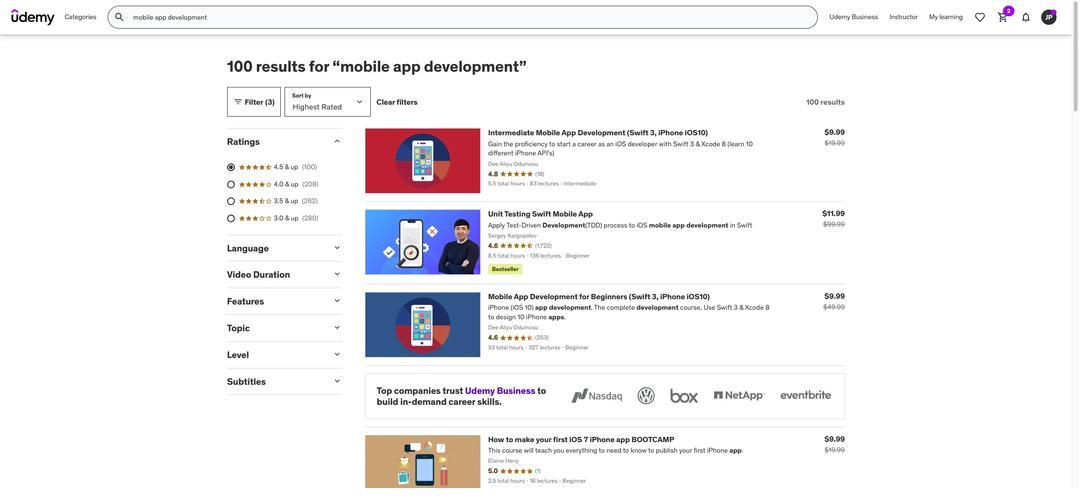 Task type: vqa. For each thing, say whether or not it's contained in the screenshot.


Task type: describe. For each thing, give the bounding box(es) containing it.
small image for level
[[332, 350, 342, 359]]

instructor link
[[884, 6, 924, 29]]

iphone for mobile app development for beginners (swift 3, iphone ios10)
[[661, 292, 686, 302]]

7
[[584, 435, 589, 444]]

clear filters
[[377, 97, 418, 107]]

filters
[[397, 97, 418, 107]]

ratings button
[[227, 136, 325, 148]]

features
[[227, 296, 264, 307]]

2 vertical spatial mobile
[[488, 292, 513, 302]]

0 vertical spatial (swift
[[627, 128, 649, 138]]

up for 3.0 & up
[[291, 214, 299, 223]]

$11.99 $99.99
[[823, 209, 846, 229]]

top
[[377, 385, 392, 397]]

clear filters button
[[377, 87, 418, 117]]

topic
[[227, 323, 250, 334]]

(208)
[[302, 180, 319, 188]]

4.5
[[274, 163, 283, 171]]

features button
[[227, 296, 325, 307]]

level button
[[227, 349, 325, 361]]

3.0 & up (280)
[[274, 214, 319, 223]]

0 vertical spatial iphone
[[659, 128, 684, 138]]

intermediate
[[488, 128, 535, 138]]

demand
[[412, 396, 447, 408]]

& for 3.0
[[285, 214, 289, 223]]

companies
[[394, 385, 441, 397]]

trust
[[443, 385, 463, 397]]

$9.99 $19.99 for intermediate mobile app development (swift 3, iphone ios10)
[[825, 128, 846, 148]]

4.0 & up (208)
[[274, 180, 319, 188]]

small image for video duration
[[332, 270, 342, 279]]

4.0
[[274, 180, 284, 188]]

& for 4.5
[[285, 163, 289, 171]]

video
[[227, 269, 251, 281]]

mobile app development for beginners (swift 3, iphone ios10)
[[488, 292, 710, 302]]

clear
[[377, 97, 395, 107]]

instructor
[[890, 13, 918, 21]]

ios
[[570, 435, 583, 444]]

make
[[515, 435, 535, 444]]

language button
[[227, 242, 325, 254]]

1 vertical spatial 3,
[[652, 292, 659, 302]]

udemy image
[[11, 9, 55, 25]]

0 horizontal spatial app
[[514, 292, 529, 302]]

to inside to build in-demand career skills.
[[538, 385, 547, 397]]

1 horizontal spatial udemy
[[830, 13, 851, 21]]

& for 4.0
[[285, 180, 289, 188]]

mobile app development for beginners (swift 3, iphone ios10) link
[[488, 292, 710, 302]]

swift
[[532, 209, 551, 219]]

subtitles button
[[227, 376, 325, 387]]

100 results
[[807, 97, 846, 107]]

top companies trust udemy business
[[377, 385, 536, 397]]

results for 100 results
[[821, 97, 846, 107]]

level
[[227, 349, 249, 361]]

your
[[536, 435, 552, 444]]

how to make your first ios 7 iphone app bootcamp
[[488, 435, 675, 444]]

development"
[[424, 56, 527, 76]]

small image for language
[[332, 243, 342, 253]]

3.5 & up (262)
[[274, 197, 318, 206]]

1 vertical spatial for
[[580, 292, 590, 302]]

100 results for "mobile app development"
[[227, 56, 527, 76]]

my learning link
[[924, 6, 969, 29]]

100 results status
[[807, 97, 846, 107]]

jp
[[1046, 13, 1053, 21]]

box image
[[668, 386, 701, 407]]

to build in-demand career skills.
[[377, 385, 547, 408]]

unit testing swift mobile app
[[488, 209, 593, 219]]

0 vertical spatial for
[[309, 56, 329, 76]]

3.0
[[274, 214, 284, 223]]

3.5
[[274, 197, 283, 206]]

unit testing swift mobile app link
[[488, 209, 593, 219]]

language
[[227, 242, 269, 254]]

1 vertical spatial (swift
[[629, 292, 651, 302]]

netapp image
[[712, 386, 767, 407]]

notifications image
[[1021, 11, 1032, 23]]

1 vertical spatial app
[[617, 435, 630, 444]]

0 vertical spatial 3,
[[651, 128, 657, 138]]

1 vertical spatial business
[[497, 385, 536, 397]]



Task type: locate. For each thing, give the bounding box(es) containing it.
up for 4.5 & up
[[291, 163, 298, 171]]

2 small image from the top
[[332, 296, 342, 306]]

0 vertical spatial mobile
[[536, 128, 561, 138]]

$9.99 inside $9.99 $49.99
[[825, 291, 846, 301]]

wishlist image
[[975, 11, 987, 23]]

0 vertical spatial to
[[538, 385, 547, 397]]

1 vertical spatial udemy business link
[[465, 385, 536, 397]]

topic button
[[227, 323, 325, 334]]

1 horizontal spatial business
[[852, 13, 879, 21]]

2 link
[[992, 6, 1015, 29]]

0 horizontal spatial business
[[497, 385, 536, 397]]

you have alerts image
[[1052, 10, 1057, 15]]

mobile
[[536, 128, 561, 138], [553, 209, 577, 219], [488, 292, 513, 302]]

(3)
[[265, 97, 275, 107]]

$9.99 $19.99 for how to make your first ios 7 iphone app bootcamp
[[825, 434, 846, 455]]

(100)
[[302, 163, 317, 171]]

0 vertical spatial udemy business link
[[824, 6, 884, 29]]

1 vertical spatial iphone
[[661, 292, 686, 302]]

ios10)
[[685, 128, 708, 138], [687, 292, 710, 302]]

0 vertical spatial udemy
[[830, 13, 851, 21]]

1 horizontal spatial to
[[538, 385, 547, 397]]

learning
[[940, 13, 964, 21]]

2 vertical spatial $9.99
[[825, 434, 846, 444]]

1 vertical spatial mobile
[[553, 209, 577, 219]]

Search for anything text field
[[131, 9, 807, 25]]

& right the 4.5 in the left top of the page
[[285, 163, 289, 171]]

& for 3.5
[[285, 197, 289, 206]]

for left "mobile
[[309, 56, 329, 76]]

first
[[553, 435, 568, 444]]

1 horizontal spatial results
[[821, 97, 846, 107]]

small image
[[233, 97, 243, 107], [332, 243, 342, 253], [332, 270, 342, 279], [332, 350, 342, 359], [332, 376, 342, 386]]

2 $9.99 from the top
[[825, 291, 846, 301]]

up for 3.5 & up
[[291, 197, 298, 206]]

1 vertical spatial small image
[[332, 296, 342, 306]]

build
[[377, 396, 399, 408]]

1 vertical spatial udemy
[[465, 385, 495, 397]]

$49.99
[[824, 303, 846, 312]]

app
[[562, 128, 576, 138], [579, 209, 593, 219], [514, 292, 529, 302]]

testing
[[505, 209, 531, 219]]

0 vertical spatial business
[[852, 13, 879, 21]]

2
[[1008, 7, 1011, 14]]

0 vertical spatial $9.99
[[825, 128, 846, 137]]

1 horizontal spatial app
[[617, 435, 630, 444]]

100 for 100 results for "mobile app development"
[[227, 56, 253, 76]]

1 horizontal spatial app
[[562, 128, 576, 138]]

100 for 100 results
[[807, 97, 819, 107]]

1 small image from the top
[[332, 137, 342, 146]]

duration
[[253, 269, 290, 281]]

& right 4.0
[[285, 180, 289, 188]]

(262)
[[302, 197, 318, 206]]

my
[[930, 13, 939, 21]]

1 vertical spatial $9.99 $19.99
[[825, 434, 846, 455]]

unit
[[488, 209, 503, 219]]

up for 4.0 & up
[[291, 180, 299, 188]]

4.5 & up (100)
[[274, 163, 317, 171]]

$9.99 $49.99
[[824, 291, 846, 312]]

submit search image
[[114, 11, 126, 23]]

results for 100 results for "mobile app development"
[[256, 56, 306, 76]]

how
[[488, 435, 505, 444]]

0 vertical spatial $19.99
[[825, 139, 846, 148]]

& right 3.0
[[285, 214, 289, 223]]

2 horizontal spatial app
[[579, 209, 593, 219]]

1 $19.99 from the top
[[825, 139, 846, 148]]

1 horizontal spatial 100
[[807, 97, 819, 107]]

eventbrite image
[[779, 386, 834, 407]]

up left "(262)"
[[291, 197, 298, 206]]

video duration
[[227, 269, 290, 281]]

small image for subtitles
[[332, 376, 342, 386]]

intermediate mobile app development (swift 3, iphone ios10) link
[[488, 128, 708, 138]]

3 $9.99 from the top
[[825, 434, 846, 444]]

0 horizontal spatial app
[[393, 56, 421, 76]]

small image
[[332, 137, 342, 146], [332, 296, 342, 306], [332, 323, 342, 333]]

categories button
[[59, 6, 102, 29]]

2 $19.99 from the top
[[825, 446, 846, 455]]

$9.99 for intermediate mobile app development (swift 3, iphone ios10)
[[825, 128, 846, 137]]

& right "3.5"
[[285, 197, 289, 206]]

udemy business link
[[824, 6, 884, 29], [465, 385, 536, 397]]

iphone for how to make your first ios 7 iphone app bootcamp
[[590, 435, 615, 444]]

0 vertical spatial app
[[393, 56, 421, 76]]

bootcamp
[[632, 435, 675, 444]]

1 horizontal spatial for
[[580, 292, 590, 302]]

app left bootcamp
[[617, 435, 630, 444]]

0 vertical spatial app
[[562, 128, 576, 138]]

$19.99 for intermediate mobile app development (swift 3, iphone ios10)
[[825, 139, 846, 148]]

0 horizontal spatial for
[[309, 56, 329, 76]]

1 vertical spatial development
[[530, 292, 578, 302]]

categories
[[65, 13, 96, 21]]

up left (280)
[[291, 214, 299, 223]]

business
[[852, 13, 879, 21], [497, 385, 536, 397]]

udemy business
[[830, 13, 879, 21]]

career
[[449, 396, 476, 408]]

shopping cart with 2 items image
[[998, 11, 1009, 23]]

1 vertical spatial $9.99
[[825, 291, 846, 301]]

0 horizontal spatial results
[[256, 56, 306, 76]]

$9.99 for how to make your first ios 7 iphone app bootcamp
[[825, 434, 846, 444]]

$99.99
[[824, 220, 846, 229]]

up
[[291, 163, 298, 171], [291, 180, 299, 188], [291, 197, 298, 206], [291, 214, 299, 223]]

0 vertical spatial development
[[578, 128, 626, 138]]

beginners
[[591, 292, 628, 302]]

$9.99
[[825, 128, 846, 137], [825, 291, 846, 301], [825, 434, 846, 444]]

100
[[227, 56, 253, 76], [807, 97, 819, 107]]

nasdaq image
[[569, 386, 624, 407]]

how to make your first ios 7 iphone app bootcamp link
[[488, 435, 675, 444]]

$19.99 for how to make your first ios 7 iphone app bootcamp
[[825, 446, 846, 455]]

my learning
[[930, 13, 964, 21]]

0 vertical spatial 100
[[227, 56, 253, 76]]

app
[[393, 56, 421, 76], [617, 435, 630, 444]]

1 $9.99 from the top
[[825, 128, 846, 137]]

$19.99
[[825, 139, 846, 148], [825, 446, 846, 455]]

1 vertical spatial results
[[821, 97, 846, 107]]

jp link
[[1038, 6, 1061, 29]]

1 vertical spatial to
[[506, 435, 514, 444]]

0 horizontal spatial 100
[[227, 56, 253, 76]]

2 vertical spatial small image
[[332, 323, 342, 333]]

&
[[285, 163, 289, 171], [285, 180, 289, 188], [285, 197, 289, 206], [285, 214, 289, 223]]

3,
[[651, 128, 657, 138], [652, 292, 659, 302]]

video duration button
[[227, 269, 325, 281]]

2 vertical spatial app
[[514, 292, 529, 302]]

for left beginners at the right of page
[[580, 292, 590, 302]]

subtitles
[[227, 376, 266, 387]]

udemy
[[830, 13, 851, 21], [465, 385, 495, 397]]

volkswagen image
[[636, 386, 657, 407]]

0 vertical spatial ios10)
[[685, 128, 708, 138]]

up left the (100)
[[291, 163, 298, 171]]

1 vertical spatial $19.99
[[825, 446, 846, 455]]

small image for features
[[332, 296, 342, 306]]

1 $9.99 $19.99 from the top
[[825, 128, 846, 148]]

3 small image from the top
[[332, 323, 342, 333]]

1 vertical spatial 100
[[807, 97, 819, 107]]

0 horizontal spatial to
[[506, 435, 514, 444]]

2 $9.99 $19.99 from the top
[[825, 434, 846, 455]]

in-
[[400, 396, 412, 408]]

2 vertical spatial iphone
[[590, 435, 615, 444]]

(280)
[[302, 214, 319, 223]]

for
[[309, 56, 329, 76], [580, 292, 590, 302]]

filter (3)
[[245, 97, 275, 107]]

skills.
[[478, 396, 502, 408]]

small image for ratings
[[332, 137, 342, 146]]

1 vertical spatial ios10)
[[687, 292, 710, 302]]

to
[[538, 385, 547, 397], [506, 435, 514, 444]]

0 horizontal spatial udemy business link
[[465, 385, 536, 397]]

100 inside status
[[807, 97, 819, 107]]

$9.99 for mobile app development for beginners (swift 3, iphone ios10)
[[825, 291, 846, 301]]

$11.99
[[823, 209, 846, 218]]

1 vertical spatial app
[[579, 209, 593, 219]]

intermediate mobile app development (swift 3, iphone ios10)
[[488, 128, 708, 138]]

1 horizontal spatial udemy business link
[[824, 6, 884, 29]]

app up filters
[[393, 56, 421, 76]]

0 vertical spatial small image
[[332, 137, 342, 146]]

small image for topic
[[332, 323, 342, 333]]

"mobile
[[333, 56, 390, 76]]

results inside status
[[821, 97, 846, 107]]

up left (208)
[[291, 180, 299, 188]]

(swift
[[627, 128, 649, 138], [629, 292, 651, 302]]

results
[[256, 56, 306, 76], [821, 97, 846, 107]]

0 vertical spatial results
[[256, 56, 306, 76]]

iphone
[[659, 128, 684, 138], [661, 292, 686, 302], [590, 435, 615, 444]]

0 horizontal spatial udemy
[[465, 385, 495, 397]]

0 vertical spatial $9.99 $19.99
[[825, 128, 846, 148]]

filter
[[245, 97, 263, 107]]

ratings
[[227, 136, 260, 148]]



